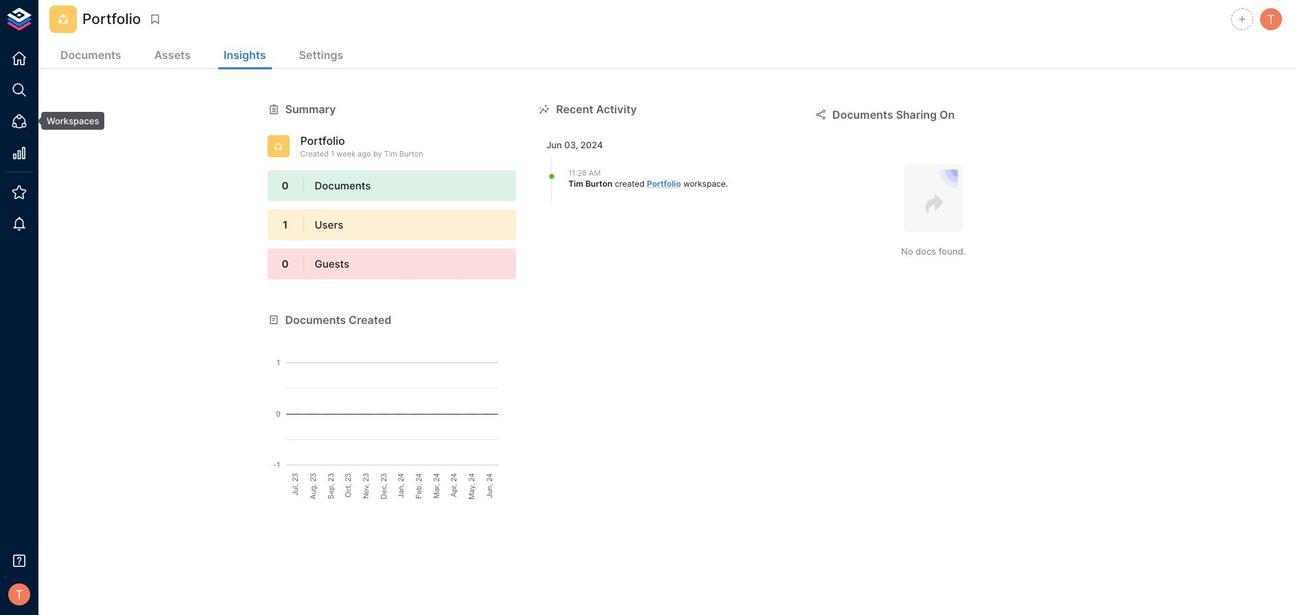 Task type: vqa. For each thing, say whether or not it's contained in the screenshot.
"Bookmark" Image
yes



Task type: describe. For each thing, give the bounding box(es) containing it.
a chart. element
[[267, 328, 517, 499]]



Task type: locate. For each thing, give the bounding box(es) containing it.
bookmark image
[[149, 13, 161, 25]]

a chart. image
[[267, 328, 517, 499]]

tooltip
[[32, 112, 105, 130]]



